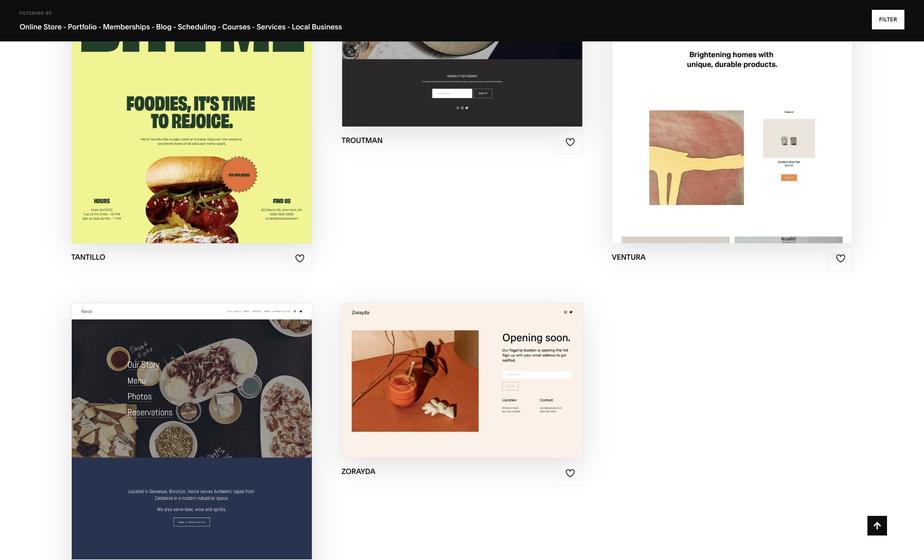 Task type: vqa. For each thing, say whether or not it's contained in the screenshot.
Memberships
yes



Task type: describe. For each thing, give the bounding box(es) containing it.
business
[[312, 22, 342, 31]]

vance inside preview vance link
[[197, 464, 227, 474]]

preview for preview tantillo
[[150, 83, 189, 93]]

preview for preview vance
[[156, 464, 195, 474]]

filtering by
[[20, 11, 52, 16]]

troutman
[[342, 136, 383, 145]]

1 vertical spatial tantillo
[[71, 253, 105, 262]]

with for ventura
[[709, 66, 732, 76]]

ventura image
[[613, 0, 853, 243]]

start with vance
[[145, 446, 229, 456]]

ventura inside 'button'
[[734, 66, 776, 76]]

services
[[257, 22, 286, 31]]

with for vance
[[174, 446, 197, 456]]

3 - from the left
[[152, 22, 155, 31]]

4 - from the left
[[173, 22, 176, 31]]

add zorayda to your favorites list image
[[566, 468, 575, 478]]

0 vertical spatial tantillo
[[191, 83, 233, 93]]

tantillo image
[[72, 0, 312, 243]]

start for start with zorayda
[[410, 363, 437, 373]]

start with vance button
[[145, 439, 239, 464]]

1 - from the left
[[63, 22, 66, 31]]

7 - from the left
[[288, 22, 290, 31]]

by
[[46, 11, 52, 16]]

2 vertical spatial zorayda
[[342, 467, 376, 476]]

start with zorayda
[[410, 363, 505, 373]]

troutman image
[[342, 0, 582, 127]]

2 - from the left
[[98, 22, 101, 31]]

preview tantillo
[[150, 83, 233, 93]]

filtering
[[20, 11, 44, 16]]

add tantillo to your favorites list image
[[295, 254, 305, 264]]

portfolio
[[68, 22, 97, 31]]

preview zorayda
[[421, 381, 504, 391]]

start for start with vance
[[145, 446, 172, 456]]

start for start with ventura
[[680, 66, 707, 76]]



Task type: locate. For each thing, give the bounding box(es) containing it.
0 vertical spatial preview
[[150, 83, 189, 93]]

tantillo
[[191, 83, 233, 93], [71, 253, 105, 262]]

0 horizontal spatial tantillo
[[71, 253, 105, 262]]

with inside 'start with vance' "button"
[[174, 446, 197, 456]]

courses
[[222, 22, 251, 31]]

0 vertical spatial ventura
[[734, 66, 776, 76]]

- left local
[[288, 22, 290, 31]]

1 horizontal spatial tantillo
[[191, 83, 233, 93]]

1 vertical spatial start
[[410, 363, 437, 373]]

- left blog
[[152, 22, 155, 31]]

filter button
[[873, 10, 905, 29]]

online
[[20, 22, 42, 31]]

start with zorayda button
[[410, 356, 515, 381]]

6 - from the left
[[252, 22, 255, 31]]

2 vertical spatial start
[[145, 446, 172, 456]]

start with ventura button
[[680, 59, 785, 83]]

vance image
[[72, 304, 312, 560]]

preview tantillo link
[[150, 76, 233, 101]]

ventura
[[734, 66, 776, 76], [612, 253, 646, 262]]

preview for preview zorayda
[[421, 381, 460, 391]]

store
[[44, 22, 62, 31]]

memberships
[[103, 22, 150, 31]]

0 horizontal spatial with
[[174, 446, 197, 456]]

1 vertical spatial preview
[[421, 381, 460, 391]]

vance up preview vance
[[199, 446, 229, 456]]

- right 'portfolio'
[[98, 22, 101, 31]]

- right blog
[[173, 22, 176, 31]]

filter
[[880, 16, 898, 23]]

- right store
[[63, 22, 66, 31]]

5 - from the left
[[218, 22, 221, 31]]

0 vertical spatial with
[[709, 66, 732, 76]]

2 horizontal spatial start
[[680, 66, 707, 76]]

2 vertical spatial with
[[174, 446, 197, 456]]

add ventura to your favorites list image
[[836, 254, 846, 264]]

online store - portfolio - memberships - blog - scheduling - courses - services - local business
[[20, 22, 342, 31]]

- right courses
[[252, 22, 255, 31]]

local
[[292, 22, 310, 31]]

1 vertical spatial vance
[[197, 464, 227, 474]]

vance
[[199, 446, 229, 456], [197, 464, 227, 474]]

0 vertical spatial vance
[[199, 446, 229, 456]]

1 vertical spatial with
[[439, 363, 461, 373]]

with inside start with ventura 'button'
[[709, 66, 732, 76]]

with for zorayda
[[439, 363, 461, 373]]

0 vertical spatial zorayda
[[464, 363, 505, 373]]

0 vertical spatial start
[[680, 66, 707, 76]]

start inside 'start with vance' "button"
[[145, 446, 172, 456]]

with inside start with zorayda button
[[439, 363, 461, 373]]

2 vertical spatial preview
[[156, 464, 195, 474]]

1 vertical spatial ventura
[[612, 253, 646, 262]]

preview
[[150, 83, 189, 93], [421, 381, 460, 391], [156, 464, 195, 474]]

start inside start with zorayda button
[[410, 363, 437, 373]]

vance down start with vance
[[197, 464, 227, 474]]

2 horizontal spatial with
[[709, 66, 732, 76]]

add troutman to your favorites list image
[[566, 137, 575, 147]]

start inside start with ventura 'button'
[[680, 66, 707, 76]]

zorayda inside button
[[464, 363, 505, 373]]

start with ventura
[[680, 66, 776, 76]]

zorayda image
[[342, 304, 582, 458]]

0 horizontal spatial start
[[145, 446, 172, 456]]

1 horizontal spatial ventura
[[734, 66, 776, 76]]

with
[[709, 66, 732, 76], [439, 363, 461, 373], [174, 446, 197, 456]]

zorayda
[[464, 363, 505, 373], [462, 381, 504, 391], [342, 467, 376, 476]]

scheduling
[[178, 22, 216, 31]]

back to top image
[[873, 521, 883, 531]]

- left courses
[[218, 22, 221, 31]]

preview zorayda link
[[421, 374, 504, 398]]

vance inside 'start with vance' "button"
[[199, 446, 229, 456]]

preview vance
[[156, 464, 227, 474]]

start
[[680, 66, 707, 76], [410, 363, 437, 373], [145, 446, 172, 456]]

-
[[63, 22, 66, 31], [98, 22, 101, 31], [152, 22, 155, 31], [173, 22, 176, 31], [218, 22, 221, 31], [252, 22, 255, 31], [288, 22, 290, 31]]

1 horizontal spatial start
[[410, 363, 437, 373]]

0 horizontal spatial ventura
[[612, 253, 646, 262]]

1 horizontal spatial with
[[439, 363, 461, 373]]

blog
[[156, 22, 172, 31]]

preview vance link
[[156, 457, 227, 481]]

1 vertical spatial zorayda
[[462, 381, 504, 391]]



